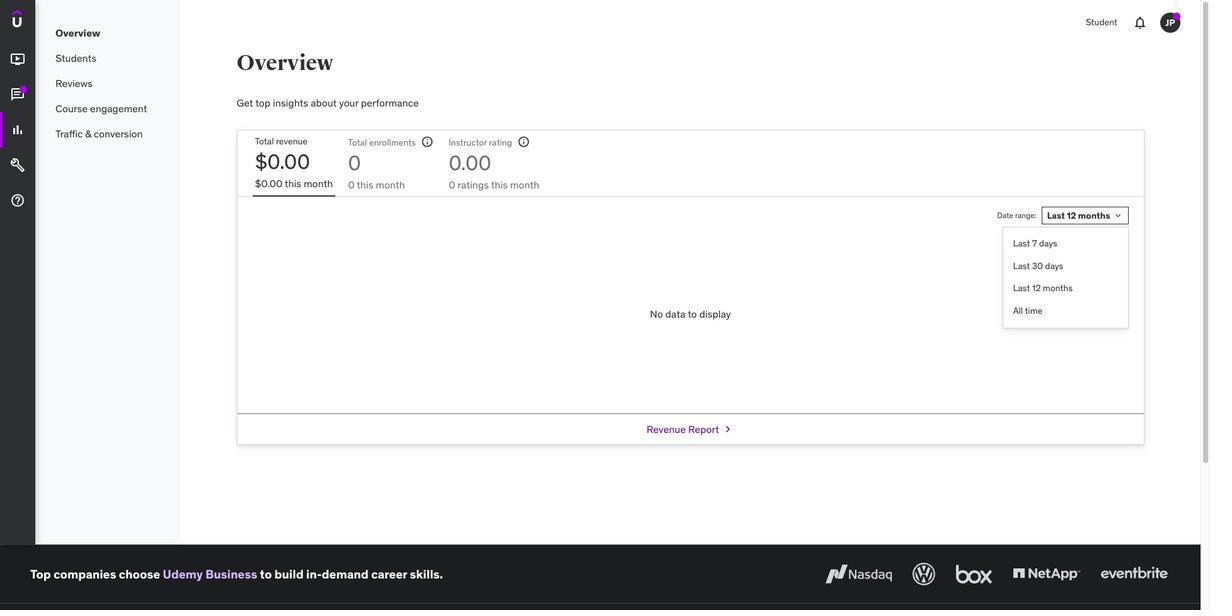 Task type: describe. For each thing, give the bounding box(es) containing it.
students link
[[35, 45, 180, 71]]

month inside total revenue $0.00 $0.00 this month
[[304, 177, 333, 190]]

days for last 7 days
[[1040, 238, 1058, 249]]

revenue
[[647, 423, 686, 436]]

last 30 days
[[1014, 260, 1064, 272]]

career
[[371, 567, 407, 582]]

traffic & conversion
[[55, 127, 143, 140]]

choose
[[119, 567, 160, 582]]

total revenue $0.00 $0.00 this month
[[255, 136, 333, 190]]

last 30 days button
[[1004, 255, 1129, 278]]

performance
[[361, 96, 419, 109]]

last for last 12 months dropdown button
[[1048, 210, 1066, 221]]

your
[[339, 96, 359, 109]]

ratings
[[458, 178, 489, 191]]

this inside total revenue $0.00 $0.00 this month
[[285, 177, 302, 190]]

1 vertical spatial overview
[[237, 50, 334, 76]]

course engagement link
[[35, 96, 180, 121]]

1 medium image from the top
[[10, 87, 25, 102]]

reviews link
[[35, 71, 180, 96]]

report
[[689, 423, 720, 436]]

top
[[30, 567, 51, 582]]

udemy image
[[13, 10, 70, 32]]

7
[[1033, 238, 1038, 249]]

xsmall image
[[1113, 211, 1124, 221]]

this inside '0 0 this month'
[[357, 178, 374, 191]]

engagement
[[90, 102, 147, 115]]

notifications image
[[1133, 15, 1148, 30]]

&
[[85, 127, 91, 140]]

last 12 months for last 12 months dropdown button
[[1048, 210, 1111, 221]]

instructor ratin
[[449, 137, 507, 148]]

last 7 days
[[1014, 238, 1058, 249]]

all
[[1014, 305, 1024, 317]]

0.00
[[449, 150, 492, 176]]

g
[[507, 137, 512, 148]]

month inside '0 0 this month'
[[376, 178, 405, 191]]

all time button
[[1004, 300, 1129, 323]]

0 for 0.00
[[449, 178, 455, 191]]

companies
[[54, 567, 116, 582]]

get top insights about your performance
[[237, 96, 419, 109]]

s
[[412, 137, 416, 148]]

total enrollment
[[348, 137, 412, 148]]

business
[[206, 567, 257, 582]]

student
[[1087, 17, 1118, 28]]

month inside 0.00 0 ratings this month
[[510, 178, 540, 191]]

30
[[1033, 260, 1044, 272]]

0 0 this month
[[348, 150, 405, 191]]

date range:
[[998, 210, 1037, 220]]

total for total enrollment
[[348, 137, 367, 148]]

jp link
[[1156, 8, 1186, 38]]

last 12 months button
[[1042, 207, 1129, 225]]

0 vertical spatial to
[[688, 308, 697, 320]]

conversion
[[94, 127, 143, 140]]

enrollment
[[369, 137, 412, 148]]

0 vertical spatial overview
[[55, 26, 100, 39]]

insights
[[273, 96, 308, 109]]

udemy
[[163, 567, 203, 582]]

total for total revenue $0.00 $0.00 this month
[[255, 136, 274, 147]]

small image
[[722, 423, 735, 436]]

instructor
[[449, 137, 487, 148]]

you have alerts image
[[1174, 13, 1181, 20]]

top
[[256, 96, 271, 109]]

days for last 30 days
[[1046, 260, 1064, 272]]

traffic
[[55, 127, 83, 140]]

reviews
[[55, 77, 93, 89]]

skills.
[[410, 567, 443, 582]]



Task type: locate. For each thing, give the bounding box(es) containing it.
medium image left traffic
[[10, 122, 25, 138]]

1 vertical spatial months
[[1044, 283, 1073, 294]]

eventbrite image
[[1099, 561, 1171, 588]]

1 horizontal spatial month
[[376, 178, 405, 191]]

medium image
[[10, 87, 25, 102], [10, 158, 25, 173], [10, 193, 25, 208]]

time
[[1026, 305, 1043, 317]]

display
[[700, 308, 731, 320]]

total inside total revenue $0.00 $0.00 this month
[[255, 136, 274, 147]]

last
[[1048, 210, 1066, 221], [1014, 238, 1031, 249], [1014, 260, 1031, 272], [1014, 283, 1031, 294]]

box image
[[954, 561, 996, 588]]

last for last 7 days button
[[1014, 238, 1031, 249]]

2 horizontal spatial this
[[491, 178, 508, 191]]

date
[[998, 210, 1014, 220]]

month
[[304, 177, 333, 190], [376, 178, 405, 191], [510, 178, 540, 191]]

nasdaq image
[[823, 561, 896, 588]]

1 vertical spatial days
[[1046, 260, 1064, 272]]

12
[[1068, 210, 1077, 221], [1033, 283, 1041, 294]]

overview up insights
[[237, 50, 334, 76]]

data
[[666, 308, 686, 320]]

this inside 0.00 0 ratings this month
[[491, 178, 508, 191]]

to right data
[[688, 308, 697, 320]]

jp
[[1166, 17, 1176, 28]]

last for last 12 months button
[[1014, 283, 1031, 294]]

1 horizontal spatial total
[[348, 137, 367, 148]]

months down last 30 days button
[[1044, 283, 1073, 294]]

0 horizontal spatial to
[[260, 567, 272, 582]]

course engagement
[[55, 102, 147, 115]]

12 inside last 12 months button
[[1033, 283, 1041, 294]]

month down get info image
[[510, 178, 540, 191]]

1 horizontal spatial this
[[357, 178, 374, 191]]

2 horizontal spatial month
[[510, 178, 540, 191]]

3 medium image from the top
[[10, 193, 25, 208]]

12 down 30
[[1033, 283, 1041, 294]]

0 vertical spatial months
[[1079, 210, 1111, 221]]

revenue report
[[647, 423, 720, 436]]

last 7 days button
[[1004, 233, 1129, 255]]

0 vertical spatial 12
[[1068, 210, 1077, 221]]

all time
[[1014, 305, 1043, 317]]

build
[[275, 567, 304, 582]]

months for last 12 months dropdown button
[[1079, 210, 1111, 221]]

0 vertical spatial medium image
[[10, 52, 25, 67]]

1 vertical spatial 12
[[1033, 283, 1041, 294]]

about
[[311, 96, 337, 109]]

months inside dropdown button
[[1079, 210, 1111, 221]]

last 12 months button
[[1004, 278, 1129, 300]]

1 $0.00 from the top
[[255, 149, 310, 175]]

traffic & conversion link
[[35, 121, 180, 146]]

days inside last 7 days button
[[1040, 238, 1058, 249]]

overview
[[55, 26, 100, 39], [237, 50, 334, 76]]

overview up students
[[55, 26, 100, 39]]

last 12 months down last 30 days
[[1014, 283, 1073, 294]]

range:
[[1016, 210, 1037, 220]]

1 vertical spatial last 12 months
[[1014, 283, 1073, 294]]

months for last 12 months button
[[1044, 283, 1073, 294]]

1 vertical spatial to
[[260, 567, 272, 582]]

month down revenue
[[304, 177, 333, 190]]

get
[[237, 96, 253, 109]]

months
[[1079, 210, 1111, 221], [1044, 283, 1073, 294]]

last up last 7 days button
[[1048, 210, 1066, 221]]

0 vertical spatial last 12 months
[[1048, 210, 1111, 221]]

0 vertical spatial $0.00
[[255, 149, 310, 175]]

revenue
[[276, 136, 308, 147]]

demand
[[322, 567, 369, 582]]

1 vertical spatial medium image
[[10, 158, 25, 173]]

last inside dropdown button
[[1048, 210, 1066, 221]]

course
[[55, 102, 88, 115]]

last left 30
[[1014, 260, 1031, 272]]

month down enrollment
[[376, 178, 405, 191]]

last 12 months for last 12 months button
[[1014, 283, 1073, 294]]

last left 7
[[1014, 238, 1031, 249]]

days inside last 30 days button
[[1046, 260, 1064, 272]]

last 12 months inside button
[[1014, 283, 1073, 294]]

0 inside 0.00 0 ratings this month
[[449, 178, 455, 191]]

no
[[650, 308, 663, 320]]

12 inside last 12 months dropdown button
[[1068, 210, 1077, 221]]

0 horizontal spatial this
[[285, 177, 302, 190]]

2 vertical spatial medium image
[[10, 193, 25, 208]]

1 horizontal spatial months
[[1079, 210, 1111, 221]]

student link
[[1079, 8, 1126, 38]]

0 horizontal spatial month
[[304, 177, 333, 190]]

2 $0.00 from the top
[[255, 177, 283, 190]]

last up all
[[1014, 283, 1031, 294]]

this right ratings
[[491, 178, 508, 191]]

to
[[688, 308, 697, 320], [260, 567, 272, 582]]

0 for 0
[[348, 178, 355, 191]]

0 vertical spatial medium image
[[10, 87, 25, 102]]

medium image down udemy image
[[10, 52, 25, 67]]

total left revenue
[[255, 136, 274, 147]]

last 12 months inside dropdown button
[[1048, 210, 1111, 221]]

total left enrollment
[[348, 137, 367, 148]]

udemy business link
[[163, 567, 257, 582]]

ratin
[[489, 137, 507, 148]]

1 vertical spatial medium image
[[10, 122, 25, 138]]

1 horizontal spatial overview
[[237, 50, 334, 76]]

to left build
[[260, 567, 272, 582]]

$0.00
[[255, 149, 310, 175], [255, 177, 283, 190]]

2 medium image from the top
[[10, 122, 25, 138]]

0.00 0 ratings this month
[[449, 150, 540, 191]]

last for last 30 days button
[[1014, 260, 1031, 272]]

0 horizontal spatial months
[[1044, 283, 1073, 294]]

no data to display
[[650, 308, 731, 320]]

months left xsmall 'image'
[[1079, 210, 1111, 221]]

total
[[255, 136, 274, 147], [348, 137, 367, 148]]

days right 30
[[1046, 260, 1064, 272]]

last 12 months
[[1048, 210, 1111, 221], [1014, 283, 1073, 294]]

netapp image
[[1011, 561, 1083, 588]]

0
[[348, 150, 361, 176], [348, 178, 355, 191], [449, 178, 455, 191]]

medium image
[[10, 52, 25, 67], [10, 122, 25, 138]]

1 horizontal spatial to
[[688, 308, 697, 320]]

12 for last 12 months button
[[1033, 283, 1041, 294]]

days
[[1040, 238, 1058, 249], [1046, 260, 1064, 272]]

0 vertical spatial days
[[1040, 238, 1058, 249]]

0 horizontal spatial overview
[[55, 26, 100, 39]]

12 up last 7 days button
[[1068, 210, 1077, 221]]

months inside button
[[1044, 283, 1073, 294]]

in-
[[306, 567, 322, 582]]

top companies choose udemy business to build in-demand career skills.
[[30, 567, 443, 582]]

revenue report link
[[647, 414, 735, 445]]

students
[[55, 52, 96, 64]]

this down revenue
[[285, 177, 302, 190]]

last 12 months up last 7 days button
[[1048, 210, 1111, 221]]

days right 7
[[1040, 238, 1058, 249]]

1 medium image from the top
[[10, 52, 25, 67]]

get info image
[[517, 136, 530, 148]]

0 horizontal spatial total
[[255, 136, 274, 147]]

get info image
[[421, 136, 434, 148]]

this
[[285, 177, 302, 190], [357, 178, 374, 191], [491, 178, 508, 191]]

volkswagen image
[[911, 561, 938, 588]]

this down total enrollment
[[357, 178, 374, 191]]

2 medium image from the top
[[10, 158, 25, 173]]

12 for last 12 months dropdown button
[[1068, 210, 1077, 221]]

0 horizontal spatial 12
[[1033, 283, 1041, 294]]

1 vertical spatial $0.00
[[255, 177, 283, 190]]

overview link
[[35, 20, 180, 45]]

1 horizontal spatial 12
[[1068, 210, 1077, 221]]



Task type: vqa. For each thing, say whether or not it's contained in the screenshot.
Communication button
no



